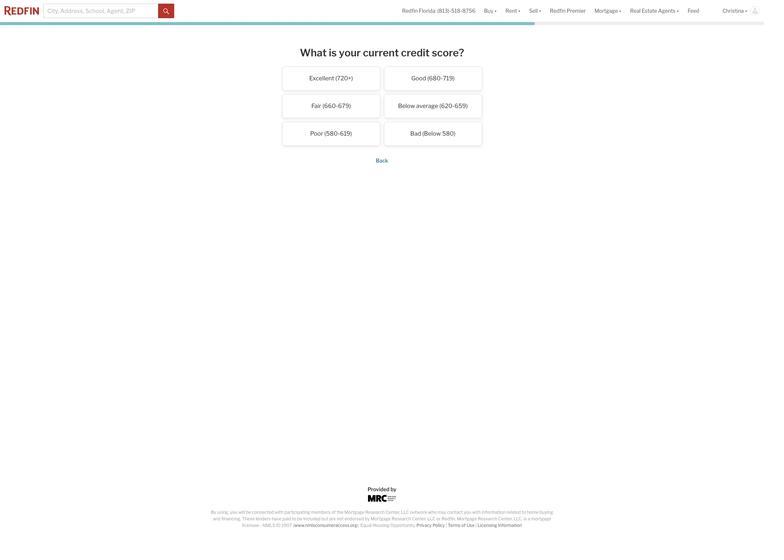Task type: locate. For each thing, give the bounding box(es) containing it.
0 vertical spatial of
[[331, 509, 336, 515]]

0 horizontal spatial to
[[292, 516, 296, 521]]

0 horizontal spatial center,
[[386, 509, 400, 515]]

real estate agents ▾ link
[[630, 0, 679, 22]]

buy ▾ button
[[484, 0, 497, 22]]

1 ▾ from the left
[[494, 8, 497, 14]]

by
[[211, 509, 216, 515]]

0 horizontal spatial with
[[275, 509, 283, 515]]

buy
[[484, 8, 493, 14]]

1 horizontal spatial of
[[462, 523, 466, 528]]

▾ for mortgage ▾
[[619, 8, 621, 14]]

0 horizontal spatial by
[[365, 516, 370, 521]]

research
[[365, 509, 385, 515], [392, 516, 411, 521], [478, 516, 497, 521]]

lenders
[[256, 516, 271, 521]]

rent ▾ button
[[506, 0, 520, 22]]

to up llc.
[[522, 509, 526, 515]]

back
[[376, 157, 388, 164]]

id
[[276, 523, 281, 528]]

excellent
[[309, 75, 334, 82]]

1 you from the left
[[230, 509, 237, 515]]

rent ▾ button
[[501, 0, 525, 22]]

is
[[329, 47, 337, 59], [524, 516, 527, 521]]

0 horizontal spatial redfin
[[402, 8, 418, 14]]

▾ left the real
[[619, 8, 621, 14]]

619)
[[340, 130, 352, 137]]

contact
[[447, 509, 463, 515]]

llc up opportunity.
[[401, 509, 409, 515]]

real
[[630, 8, 641, 14]]

1 horizontal spatial research
[[392, 516, 411, 521]]

(580-
[[324, 130, 340, 137]]

agents
[[658, 8, 676, 14]]

mortgage ▾ button
[[590, 0, 626, 22]]

1 vertical spatial of
[[462, 523, 466, 528]]

what is your current credit score? option group
[[237, 66, 527, 149]]

mortgage left the real
[[595, 8, 618, 14]]

redfin florida: (813)-518-8756
[[402, 8, 475, 14]]

mortgage up endorsed
[[344, 509, 364, 515]]

0 horizontal spatial is
[[329, 47, 337, 59]]

3 ▾ from the left
[[539, 8, 541, 14]]

real estate agents ▾ button
[[626, 0, 683, 22]]

redfin left florida:
[[402, 8, 418, 14]]

endorsed
[[345, 516, 364, 521]]

terms
[[448, 523, 461, 528]]

to
[[522, 509, 526, 515], [292, 516, 296, 521]]

be
[[246, 509, 251, 515], [297, 516, 302, 521]]

is left a
[[524, 516, 527, 521]]

is left your
[[329, 47, 337, 59]]

with up have on the bottom of the page
[[275, 509, 283, 515]]

your
[[339, 47, 361, 59]]

by up mortgage research center image
[[391, 486, 396, 492]]

1 horizontal spatial with
[[472, 509, 481, 515]]

buy ▾
[[484, 8, 497, 14]]

▾ for sell ▾
[[539, 8, 541, 14]]

6 ▾ from the left
[[745, 8, 747, 14]]

| right use
[[475, 523, 477, 528]]

included
[[303, 516, 321, 521]]

are
[[329, 516, 336, 521]]

buy ▾ button
[[480, 0, 501, 22]]

of inside by using, you will be connected with participating members of the mortgage research center, llc network who may contact you with information related to home buying and financing. these lenders have paid to be included but are not endorsed by mortgage research center, llc or redfin. mortgage research center, llc. is a mortgage licensee - nmls id 1907 (
[[331, 509, 336, 515]]

provided by
[[368, 486, 396, 492]]

redfin inside button
[[550, 8, 566, 14]]

1 horizontal spatial llc
[[427, 516, 435, 521]]

0 vertical spatial is
[[329, 47, 337, 59]]

will
[[238, 509, 245, 515]]

2 redfin from the left
[[550, 8, 566, 14]]

0 horizontal spatial of
[[331, 509, 336, 515]]

1 horizontal spatial is
[[524, 516, 527, 521]]

1907
[[281, 523, 292, 528]]

mortgage ▾ button
[[595, 0, 621, 22]]

1 horizontal spatial to
[[522, 509, 526, 515]]

be up 'these'
[[246, 509, 251, 515]]

fair (660-679)
[[311, 102, 351, 109]]

1 | from the left
[[446, 523, 447, 528]]

1 horizontal spatial redfin
[[550, 8, 566, 14]]

llc up privacy policy link
[[427, 516, 435, 521]]

center,
[[386, 509, 400, 515], [412, 516, 426, 521], [498, 516, 513, 521]]

mortgage research center image
[[368, 495, 396, 502]]

2 ▾ from the left
[[518, 8, 520, 14]]

0 vertical spatial llc
[[401, 509, 409, 515]]

mortgage ▾
[[595, 8, 621, 14]]

you
[[230, 509, 237, 515], [464, 509, 471, 515]]

sell ▾ button
[[525, 0, 546, 22]]

▾ right agents
[[677, 8, 679, 14]]

with
[[275, 509, 283, 515], [472, 509, 481, 515]]

credit score?
[[401, 47, 464, 59]]

0 horizontal spatial be
[[246, 509, 251, 515]]

).
[[357, 523, 359, 528]]

research up housing
[[365, 509, 385, 515]]

▾ right 'sell' on the right
[[539, 8, 541, 14]]

to up (
[[292, 516, 296, 521]]

1 horizontal spatial by
[[391, 486, 396, 492]]

0 vertical spatial to
[[522, 509, 526, 515]]

4 ▾ from the left
[[619, 8, 621, 14]]

580)
[[442, 130, 456, 137]]

0 vertical spatial be
[[246, 509, 251, 515]]

may
[[438, 509, 446, 515]]

of
[[331, 509, 336, 515], [462, 523, 466, 528]]

1 vertical spatial by
[[365, 516, 370, 521]]

center, up opportunity.
[[386, 509, 400, 515]]

1 redfin from the left
[[402, 8, 418, 14]]

with up use
[[472, 509, 481, 515]]

1 horizontal spatial you
[[464, 509, 471, 515]]

5 ▾ from the left
[[677, 8, 679, 14]]

submit search image
[[163, 8, 169, 14]]

of left the the
[[331, 509, 336, 515]]

▾ right buy
[[494, 8, 497, 14]]

by up equal on the left bottom of page
[[365, 516, 370, 521]]

llc.
[[514, 516, 523, 521]]

members
[[311, 509, 331, 515]]

1 vertical spatial is
[[524, 516, 527, 521]]

mortgage up housing
[[371, 516, 391, 521]]

fair
[[311, 102, 321, 109]]

0 horizontal spatial |
[[446, 523, 447, 528]]

participating
[[284, 509, 310, 515]]

1 vertical spatial be
[[297, 516, 302, 521]]

buying
[[540, 509, 553, 515]]

▾ right 'rent'
[[518, 8, 520, 14]]

you right contact
[[464, 509, 471, 515]]

back button
[[376, 157, 388, 164]]

1 horizontal spatial center,
[[412, 516, 426, 521]]

2 | from the left
[[475, 523, 477, 528]]

what
[[300, 47, 327, 59]]

or
[[436, 516, 441, 521]]

poor (580-619)
[[310, 130, 352, 137]]

research up licensing
[[478, 516, 497, 521]]

be down participating
[[297, 516, 302, 521]]

rent
[[506, 8, 517, 14]]

1 vertical spatial llc
[[427, 516, 435, 521]]

▾
[[494, 8, 497, 14], [518, 8, 520, 14], [539, 8, 541, 14], [619, 8, 621, 14], [677, 8, 679, 14], [745, 8, 747, 14]]

current
[[363, 47, 399, 59]]

housing
[[373, 523, 389, 528]]

you up financing.
[[230, 509, 237, 515]]

of for members
[[331, 509, 336, 515]]

is inside by using, you will be connected with participating members of the mortgage research center, llc network who may contact you with information related to home buying and financing. these lenders have paid to be included but are not endorsed by mortgage research center, llc or redfin. mortgage research center, llc. is a mortgage licensee - nmls id 1907 (
[[524, 516, 527, 521]]

▾ right christina
[[745, 8, 747, 14]]

▾ for christina ▾
[[745, 8, 747, 14]]

good
[[411, 75, 426, 82]]

0 horizontal spatial you
[[230, 509, 237, 515]]

mortgage
[[595, 8, 618, 14], [344, 509, 364, 515], [371, 516, 391, 521], [457, 516, 477, 521]]

redfin left premier
[[550, 8, 566, 14]]

policy
[[433, 523, 445, 528]]

1 horizontal spatial |
[[475, 523, 477, 528]]

research up opportunity.
[[392, 516, 411, 521]]

| down redfin.
[[446, 523, 447, 528]]

premier
[[567, 8, 586, 14]]

679)
[[338, 102, 351, 109]]

by inside by using, you will be connected with participating members of the mortgage research center, llc network who may contact you with information related to home buying and financing. these lenders have paid to be included but are not endorsed by mortgage research center, llc or redfin. mortgage research center, llc. is a mortgage licensee - nmls id 1907 (
[[365, 516, 370, 521]]

center, down network
[[412, 516, 426, 521]]

related
[[506, 509, 521, 515]]

of left use
[[462, 523, 466, 528]]

center, up information
[[498, 516, 513, 521]]

privacy policy link
[[417, 523, 445, 528]]



Task type: describe. For each thing, give the bounding box(es) containing it.
2 with from the left
[[472, 509, 481, 515]]

and
[[213, 516, 220, 521]]

good (680-719)
[[411, 75, 455, 82]]

2 horizontal spatial research
[[478, 516, 497, 521]]

8756
[[462, 8, 475, 14]]

christina
[[723, 8, 744, 14]]

mortgage up use
[[457, 516, 477, 521]]

what is your current credit score?
[[300, 47, 464, 59]]

(660-
[[322, 102, 338, 109]]

sell
[[529, 8, 538, 14]]

0 horizontal spatial llc
[[401, 509, 409, 515]]

information
[[482, 509, 506, 515]]

privacy
[[417, 523, 432, 528]]

(
[[293, 523, 294, 528]]

rent ▾
[[506, 8, 520, 14]]

who
[[428, 509, 437, 515]]

redfin premier
[[550, 8, 586, 14]]

sell ▾
[[529, 8, 541, 14]]

real estate agents ▾
[[630, 8, 679, 14]]

these
[[242, 516, 255, 521]]

redfin for redfin premier
[[550, 8, 566, 14]]

www.nmlsconsumeraccess.org link
[[294, 523, 357, 528]]

paid
[[282, 516, 291, 521]]

(720+)
[[335, 75, 353, 82]]

2 horizontal spatial center,
[[498, 516, 513, 521]]

(813)-
[[437, 8, 451, 14]]

not
[[337, 516, 344, 521]]

below
[[398, 102, 415, 109]]

518-
[[451, 8, 462, 14]]

(680-
[[427, 75, 443, 82]]

0 horizontal spatial research
[[365, 509, 385, 515]]

estate
[[642, 8, 657, 14]]

a
[[528, 516, 530, 521]]

City, Address, School, Agent, ZIP search field
[[43, 4, 158, 18]]

licensing information link
[[478, 523, 522, 528]]

redfin for redfin florida: (813)-518-8756
[[402, 8, 418, 14]]

719)
[[443, 75, 455, 82]]

(below
[[422, 130, 441, 137]]

▾ for rent ▾
[[518, 8, 520, 14]]

use
[[467, 523, 475, 528]]

the
[[337, 509, 343, 515]]

terms of use link
[[448, 523, 475, 528]]

redfin.
[[442, 516, 456, 521]]

feed
[[688, 8, 699, 14]]

www.nmlsconsumeraccess.org
[[294, 523, 357, 528]]

659)
[[455, 102, 468, 109]]

redfin premier button
[[546, 0, 590, 22]]

provided
[[368, 486, 389, 492]]

mortgage inside dropdown button
[[595, 8, 618, 14]]

2 you from the left
[[464, 509, 471, 515]]

christina ▾
[[723, 8, 747, 14]]

bad
[[410, 130, 421, 137]]

www.nmlsconsumeraccess.org ). equal housing opportunity. privacy policy | terms of use | licensing information
[[294, 523, 522, 528]]

1 vertical spatial to
[[292, 516, 296, 521]]

information
[[498, 523, 522, 528]]

florida:
[[419, 8, 436, 14]]

but
[[322, 516, 328, 521]]

(620-
[[439, 102, 455, 109]]

poor
[[310, 130, 323, 137]]

1 with from the left
[[275, 509, 283, 515]]

0 vertical spatial by
[[391, 486, 396, 492]]

bad (below 580)
[[410, 130, 456, 137]]

network
[[410, 509, 427, 515]]

have
[[272, 516, 281, 521]]

of for terms
[[462, 523, 466, 528]]

using,
[[217, 509, 229, 515]]

by using, you will be connected with participating members of the mortgage research center, llc network who may contact you with information related to home buying and financing. these lenders have paid to be included but are not endorsed by mortgage research center, llc or redfin. mortgage research center, llc. is a mortgage licensee - nmls id 1907 (
[[211, 509, 553, 528]]

opportunity.
[[390, 523, 416, 528]]

excellent (720+)
[[309, 75, 353, 82]]

▾ for buy ▾
[[494, 8, 497, 14]]

-
[[260, 523, 262, 528]]

nmls
[[262, 523, 275, 528]]

sell ▾ button
[[529, 0, 541, 22]]

equal
[[360, 523, 372, 528]]

connected
[[252, 509, 274, 515]]

below average (620-659)
[[398, 102, 468, 109]]

average
[[416, 102, 438, 109]]

1 horizontal spatial be
[[297, 516, 302, 521]]

feed button
[[683, 0, 718, 22]]

mortgage
[[531, 516, 551, 521]]



Task type: vqa. For each thing, say whether or not it's contained in the screenshot.
1,550
no



